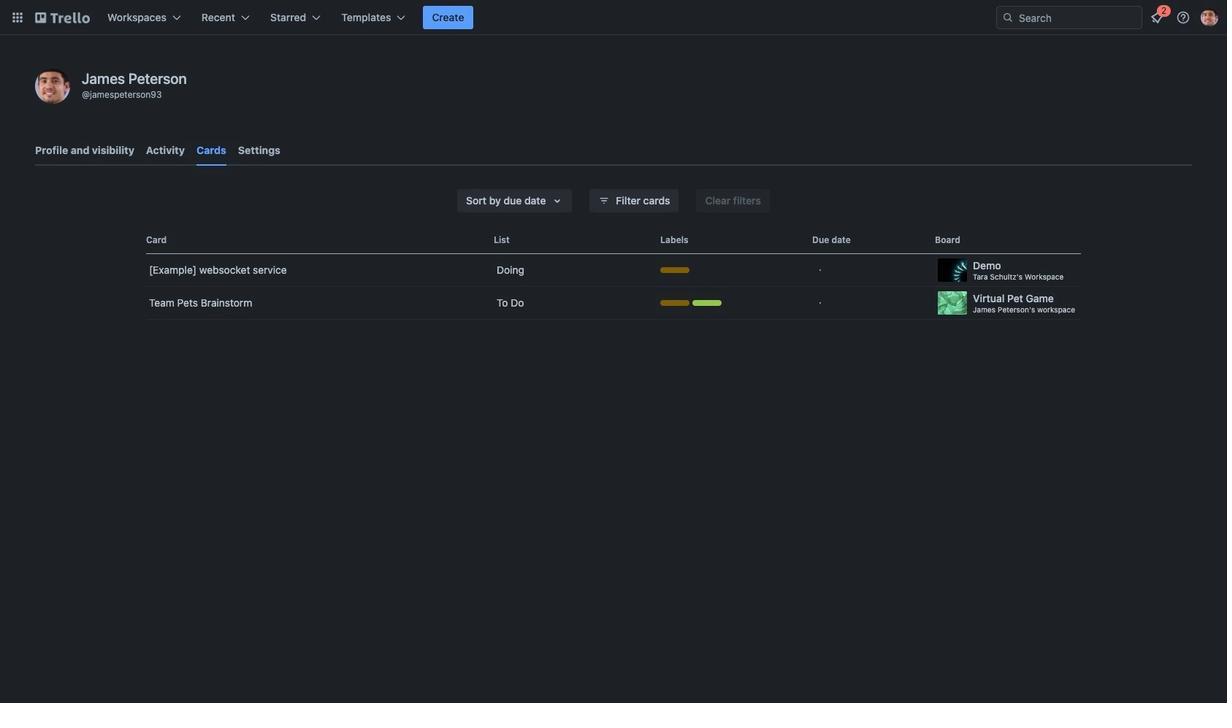 Task type: describe. For each thing, give the bounding box(es) containing it.
open information menu image
[[1176, 10, 1191, 25]]

primary element
[[0, 0, 1227, 35]]

james peterson (jamespeterson93) image inside primary element
[[1201, 9, 1219, 26]]

back to home image
[[35, 6, 90, 29]]

0 horizontal spatial james peterson (jamespeterson93) image
[[35, 69, 70, 104]]

color: yellow, title: none image
[[660, 300, 690, 306]]



Task type: locate. For each thing, give the bounding box(es) containing it.
2 notifications image
[[1149, 9, 1166, 26]]

color: bold lime, title: "team task" element
[[693, 300, 722, 306]]

1 horizontal spatial james peterson (jamespeterson93) image
[[1201, 9, 1219, 26]]

search image
[[1002, 12, 1014, 23]]

james peterson (jamespeterson93) image right the open information menu image
[[1201, 9, 1219, 26]]

Search field
[[1014, 7, 1142, 28]]

color: yellow, title: "ready to merge" element
[[660, 267, 690, 273]]

james peterson (jamespeterson93) image
[[1201, 9, 1219, 26], [35, 69, 70, 104]]

1 vertical spatial james peterson (jamespeterson93) image
[[35, 69, 70, 104]]

0 vertical spatial james peterson (jamespeterson93) image
[[1201, 9, 1219, 26]]

james peterson (jamespeterson93) image down back to home image
[[35, 69, 70, 104]]



Task type: vqa. For each thing, say whether or not it's contained in the screenshot.
Workspaces to the bottom
no



